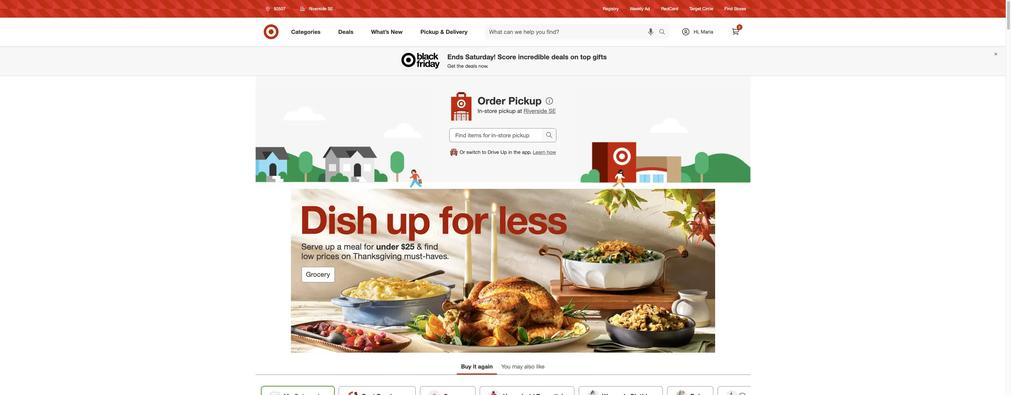Task type: describe. For each thing, give the bounding box(es) containing it.
in-
[[478, 108, 485, 115]]

up
[[501, 149, 507, 155]]

may
[[512, 364, 523, 371]]

target
[[690, 6, 702, 11]]

hi, maria
[[694, 29, 714, 35]]

ends
[[448, 53, 464, 61]]

0 vertical spatial &
[[441, 28, 444, 35]]

you
[[502, 364, 511, 371]]

in
[[509, 149, 512, 155]]

find stores link
[[725, 6, 747, 12]]

or switch to drive up in the app. learn how
[[460, 149, 556, 155]]

deals
[[338, 28, 354, 35]]

1 vertical spatial the
[[514, 149, 521, 155]]

maria
[[701, 29, 714, 35]]

switch
[[467, 149, 481, 155]]

circle
[[703, 6, 714, 11]]

search button
[[656, 24, 673, 41]]

riverside se button
[[296, 2, 338, 15]]

at
[[518, 108, 522, 115]]

92507 button
[[261, 2, 293, 15]]

categories
[[291, 28, 321, 35]]

delivery
[[446, 28, 468, 35]]

pickup & delivery link
[[415, 24, 477, 40]]

top
[[581, 53, 591, 61]]

find
[[725, 6, 733, 11]]

registry
[[603, 6, 619, 11]]

what's
[[371, 28, 389, 35]]

in-store pickup at riverside se
[[478, 108, 556, 115]]

on inside & find low prices on thanksgiving must-haves.
[[342, 251, 351, 262]]

stores
[[734, 6, 747, 11]]

store
[[485, 108, 497, 115]]

saturday!
[[466, 53, 496, 61]]

low
[[302, 251, 314, 262]]

to
[[482, 149, 487, 155]]

thanksgiving
[[353, 251, 402, 262]]

redcard
[[662, 6, 679, 11]]

the inside ends saturday! score incredible deals on top gifts get the deals now.
[[457, 63, 464, 69]]

find stores
[[725, 6, 747, 11]]

what's new link
[[365, 24, 412, 40]]

$25
[[401, 242, 415, 252]]

score
[[498, 53, 517, 61]]

weekly ad
[[630, 6, 650, 11]]

on inside ends saturday! score incredible deals on top gifts get the deals now.
[[571, 53, 579, 61]]

ends saturday! score incredible deals on top gifts get the deals now.
[[448, 53, 607, 69]]

Find items for in-store pickup search field
[[450, 129, 542, 142]]

92507
[[274, 6, 286, 11]]

under
[[376, 242, 399, 252]]

up
[[325, 242, 335, 252]]

weekly ad link
[[630, 6, 650, 12]]

1 vertical spatial pickup
[[509, 94, 542, 107]]

gifts
[[593, 53, 607, 61]]

buy
[[461, 364, 472, 371]]

haves.
[[426, 251, 449, 262]]

app.
[[522, 149, 532, 155]]

grocery button
[[302, 267, 335, 283]]

buy it again
[[461, 364, 493, 371]]

pickup
[[499, 108, 516, 115]]

a
[[337, 242, 342, 252]]

search
[[656, 29, 673, 36]]

or
[[460, 149, 465, 155]]

serve
[[302, 242, 323, 252]]

1 vertical spatial riverside
[[524, 108, 547, 115]]

hi,
[[694, 29, 700, 35]]

you may also like link
[[497, 360, 549, 375]]

order pickup
[[478, 94, 542, 107]]



Task type: locate. For each thing, give the bounding box(es) containing it.
1 horizontal spatial pickup
[[509, 94, 542, 107]]

0 horizontal spatial the
[[457, 63, 464, 69]]

registry link
[[603, 6, 619, 12]]

1 horizontal spatial the
[[514, 149, 521, 155]]

0 horizontal spatial se
[[328, 6, 333, 11]]

riverside inside riverside se dropdown button
[[309, 6, 327, 11]]

on right 'prices'
[[342, 251, 351, 262]]

new
[[391, 28, 403, 35]]

1 vertical spatial on
[[342, 251, 351, 262]]

1 horizontal spatial on
[[571, 53, 579, 61]]

What can we help you find? suggestions appear below search field
[[485, 24, 661, 40]]

learn
[[533, 149, 546, 155]]

deals link
[[332, 24, 362, 40]]

grocery
[[306, 271, 330, 279]]

also
[[525, 364, 535, 371]]

1 horizontal spatial se
[[549, 108, 556, 115]]

on
[[571, 53, 579, 61], [342, 251, 351, 262]]

1 horizontal spatial &
[[441, 28, 444, 35]]

again
[[478, 364, 493, 371]]

deals
[[552, 53, 569, 61], [465, 63, 477, 69]]

the right get
[[457, 63, 464, 69]]

get
[[448, 63, 456, 69]]

categories link
[[285, 24, 330, 40]]

the
[[457, 63, 464, 69], [514, 149, 521, 155]]

0 horizontal spatial on
[[342, 251, 351, 262]]

0 horizontal spatial &
[[417, 242, 422, 252]]

dish up for less image
[[291, 189, 715, 354]]

0 vertical spatial deals
[[552, 53, 569, 61]]

se right at
[[549, 108, 556, 115]]

pickup & delivery
[[421, 28, 468, 35]]

0 vertical spatial riverside
[[309, 6, 327, 11]]

like
[[537, 364, 545, 371]]

& right "$25"
[[417, 242, 422, 252]]

find
[[425, 242, 438, 252]]

target circle link
[[690, 6, 714, 12]]

you may also like
[[502, 364, 545, 371]]

1 horizontal spatial riverside
[[524, 108, 547, 115]]

se up deals link
[[328, 6, 333, 11]]

se inside dropdown button
[[328, 6, 333, 11]]

riverside up categories link
[[309, 6, 327, 11]]

target circle
[[690, 6, 714, 11]]

how
[[547, 149, 556, 155]]

meal
[[344, 242, 362, 252]]

1 vertical spatial &
[[417, 242, 422, 252]]

deals left "now." on the left of the page
[[465, 63, 477, 69]]

learn how button
[[533, 149, 556, 156]]

2
[[739, 25, 741, 29]]

for
[[364, 242, 374, 252]]

0 vertical spatial pickup
[[421, 28, 439, 35]]

0 horizontal spatial riverside
[[309, 6, 327, 11]]

0 vertical spatial on
[[571, 53, 579, 61]]

& find low prices on thanksgiving must-haves.
[[302, 242, 449, 262]]

0 horizontal spatial pickup
[[421, 28, 439, 35]]

redcard link
[[662, 6, 679, 12]]

it
[[473, 364, 477, 371]]

riverside se
[[309, 6, 333, 11]]

pickup
[[421, 28, 439, 35], [509, 94, 542, 107]]

riverside
[[309, 6, 327, 11], [524, 108, 547, 115]]

incredible
[[518, 53, 550, 61]]

on left top
[[571, 53, 579, 61]]

deals left top
[[552, 53, 569, 61]]

& left delivery
[[441, 28, 444, 35]]

drive
[[488, 149, 499, 155]]

serve up a meal for under $25
[[302, 242, 415, 252]]

order
[[478, 94, 506, 107]]

now.
[[479, 63, 489, 69]]

weekly
[[630, 6, 644, 11]]

0 vertical spatial the
[[457, 63, 464, 69]]

buy it again link
[[457, 360, 497, 375]]

riverside right at
[[524, 108, 547, 115]]

the right the in
[[514, 149, 521, 155]]

pickup left delivery
[[421, 28, 439, 35]]

1 vertical spatial deals
[[465, 63, 477, 69]]

what's new
[[371, 28, 403, 35]]

0 vertical spatial se
[[328, 6, 333, 11]]

prices
[[317, 251, 339, 262]]

0 horizontal spatial deals
[[465, 63, 477, 69]]

&
[[441, 28, 444, 35], [417, 242, 422, 252]]

1 horizontal spatial deals
[[552, 53, 569, 61]]

1 vertical spatial se
[[549, 108, 556, 115]]

pickup up at
[[509, 94, 542, 107]]

2 link
[[728, 24, 744, 40]]

must-
[[404, 251, 426, 262]]

& inside & find low prices on thanksgiving must-haves.
[[417, 242, 422, 252]]

se
[[328, 6, 333, 11], [549, 108, 556, 115]]

ad
[[645, 6, 650, 11]]



Task type: vqa. For each thing, say whether or not it's contained in the screenshot.
Friday
no



